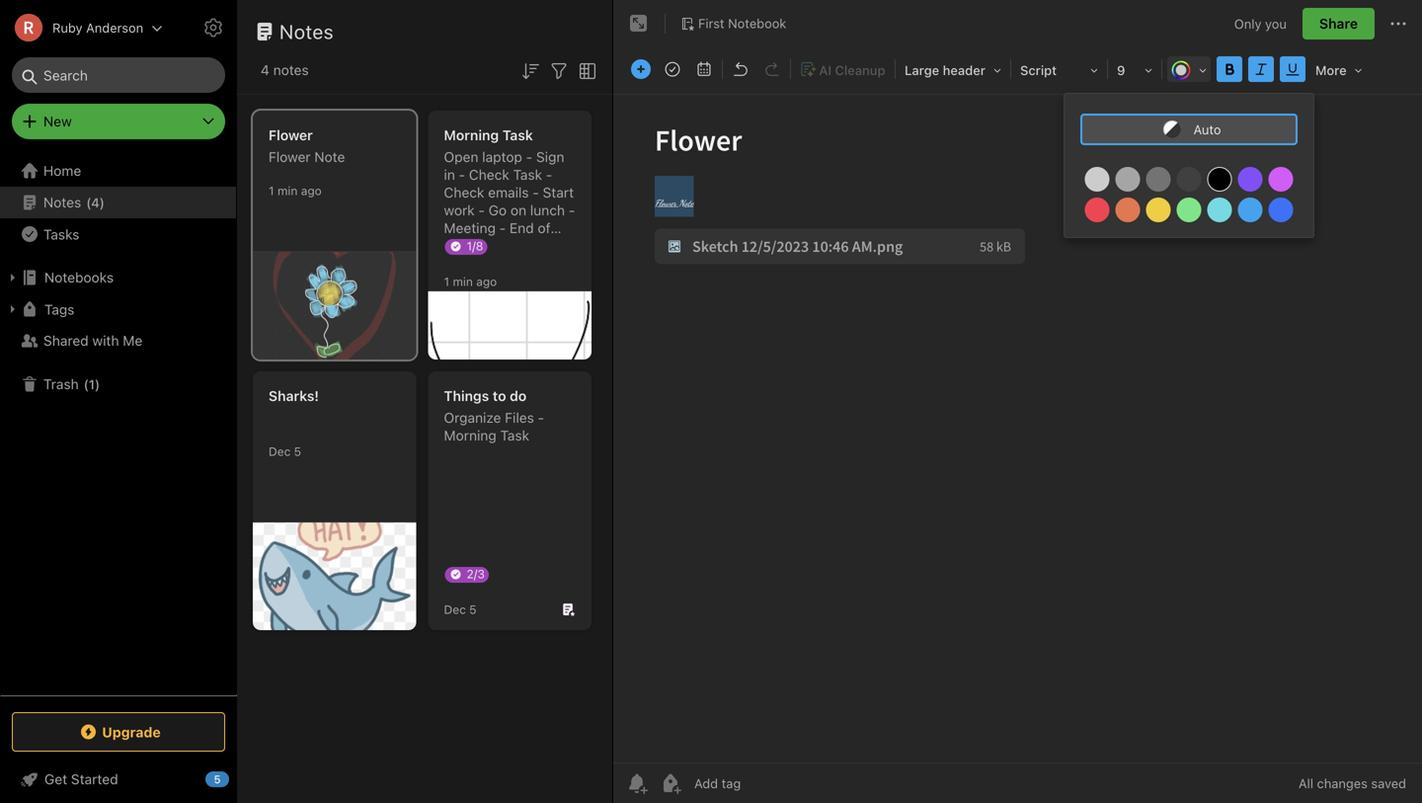 Task type: locate. For each thing, give the bounding box(es) containing it.
0 vertical spatial (
[[86, 195, 91, 210]]

- up lunch
[[533, 184, 539, 201]]

) inside notes ( 4 )
[[100, 195, 105, 210]]

1/8
[[467, 239, 484, 253]]

min down the day
[[453, 275, 473, 289]]

0 vertical spatial ago
[[301, 184, 322, 198]]

min
[[278, 184, 298, 198], [453, 275, 473, 289]]

0 vertical spatial 1 min ago
[[269, 184, 322, 198]]

shared with me link
[[0, 325, 236, 357]]

dec 5
[[269, 445, 301, 458], [444, 603, 477, 617]]

ago down "1/8"
[[476, 275, 497, 289]]

0 vertical spatial 1
[[269, 184, 274, 198]]

calendar event image
[[691, 55, 718, 83]]

0 vertical spatial morning
[[444, 127, 499, 143]]

more actions image
[[1387, 12, 1411, 36]]

- left go
[[479, 202, 485, 218]]

home link
[[0, 155, 237, 187]]

things
[[444, 388, 489, 404]]

0 vertical spatial check
[[469, 166, 510, 183]]

1 min ago down "1/8"
[[444, 275, 497, 289]]

1 vertical spatial 5
[[470, 603, 477, 617]]

Heading level field
[[898, 55, 1009, 84]]

1
[[269, 184, 274, 198], [444, 275, 450, 289], [89, 377, 95, 392]]

tasks
[[43, 226, 79, 242]]

2 morning from the top
[[444, 427, 497, 444]]

script
[[1021, 63, 1057, 78]]

2 vertical spatial 1
[[89, 377, 95, 392]]

1 horizontal spatial dec
[[444, 603, 466, 617]]

notes up notes
[[280, 20, 334, 43]]

trash
[[43, 376, 79, 392]]

0 horizontal spatial 4
[[91, 195, 100, 210]]

0 vertical spatial min
[[278, 184, 298, 198]]

4 down the home link
[[91, 195, 100, 210]]

1 min ago
[[269, 184, 322, 198], [444, 275, 497, 289]]

first notebook
[[699, 16, 787, 31]]

0 vertical spatial dec 5
[[269, 445, 301, 458]]

all
[[1299, 776, 1314, 791]]

check down laptop
[[469, 166, 510, 183]]

check up work
[[444, 184, 485, 201]]

0 horizontal spatial notes
[[43, 194, 81, 210]]

) down the home link
[[100, 195, 105, 210]]

ruby
[[52, 20, 83, 35]]

( inside trash ( 1 )
[[84, 377, 89, 392]]

2 vertical spatial 5
[[214, 773, 221, 786]]

0 horizontal spatial 1
[[89, 377, 95, 392]]

expand notebooks image
[[5, 270, 21, 286]]

1 vertical spatial morning
[[444, 427, 497, 444]]

notes
[[280, 20, 334, 43], [43, 194, 81, 210]]

upgrade
[[102, 724, 161, 740]]

morning task open laptop - sign in - check task - check emails - start work - go on lunch - meeting - end of day
[[444, 127, 575, 254]]

) right trash
[[95, 377, 100, 392]]

1 min ago down flower flower note
[[269, 184, 322, 198]]

5
[[294, 445, 301, 458], [470, 603, 477, 617], [214, 773, 221, 786]]

check
[[469, 166, 510, 183], [444, 184, 485, 201]]

1 vertical spatial (
[[84, 377, 89, 392]]

- right files
[[538, 410, 544, 426]]

1 horizontal spatial 5
[[294, 445, 301, 458]]

1 vertical spatial 1 min ago
[[444, 275, 497, 289]]

2/3
[[467, 567, 485, 581]]

work
[[444, 202, 475, 218]]

0 horizontal spatial dec 5
[[269, 445, 301, 458]]

task up laptop
[[503, 127, 533, 143]]

start
[[543, 184, 574, 201]]

1 vertical spatial 1
[[444, 275, 450, 289]]

2 flower from the top
[[269, 149, 311, 165]]

( inside notes ( 4 )
[[86, 195, 91, 210]]

flower down notes
[[269, 127, 313, 143]]

1 inside trash ( 1 )
[[89, 377, 95, 392]]

View options field
[[571, 57, 600, 83]]

first
[[699, 16, 725, 31]]

1 right trash
[[89, 377, 95, 392]]

1 vertical spatial min
[[453, 275, 473, 289]]

tree containing home
[[0, 155, 237, 695]]

5 left the click to collapse image
[[214, 773, 221, 786]]

new button
[[12, 104, 225, 139]]

morning down organize
[[444, 427, 497, 444]]

thumbnail image for things to do organize files - morning task
[[253, 523, 416, 630]]

new
[[43, 113, 72, 129]]

task
[[503, 127, 533, 143], [513, 166, 543, 183], [501, 427, 530, 444]]

started
[[71, 771, 118, 788]]

( right trash
[[84, 377, 89, 392]]

task down files
[[501, 427, 530, 444]]

1 vertical spatial 4
[[91, 195, 100, 210]]

notebooks link
[[0, 262, 236, 293]]

0 vertical spatial dec
[[269, 445, 291, 458]]

1 horizontal spatial notes
[[280, 20, 334, 43]]

morning inside things to do organize files - morning task
[[444, 427, 497, 444]]

- down start
[[569, 202, 575, 218]]

1 vertical spatial ago
[[476, 275, 497, 289]]

tags button
[[0, 293, 236, 325]]

me
[[123, 332, 143, 349]]

dec
[[269, 445, 291, 458], [444, 603, 466, 617]]

0 vertical spatial notes
[[280, 20, 334, 43]]

5 down 2/3
[[470, 603, 477, 617]]

underline image
[[1280, 55, 1307, 83]]

ago
[[301, 184, 322, 198], [476, 275, 497, 289]]

note
[[315, 149, 345, 165]]

tree
[[0, 155, 237, 695]]

header
[[943, 63, 986, 78]]

get
[[44, 771, 67, 788]]

1 down the day
[[444, 275, 450, 289]]

you
[[1266, 16, 1287, 31]]

morning inside morning task open laptop - sign in - check task - check emails - start work - go on lunch - meeting - end of day
[[444, 127, 499, 143]]

4 notes
[[261, 62, 309, 78]]

Font size field
[[1111, 55, 1160, 84]]

(
[[86, 195, 91, 210], [84, 377, 89, 392]]

home
[[43, 163, 81, 179]]

files
[[505, 410, 534, 426]]

4 left notes
[[261, 62, 270, 78]]

)
[[100, 195, 105, 210], [95, 377, 100, 392]]

1 flower from the top
[[269, 127, 313, 143]]

note window element
[[614, 0, 1423, 803]]

2 horizontal spatial 1
[[444, 275, 450, 289]]

Sort options field
[[519, 57, 542, 83]]

0 vertical spatial flower
[[269, 127, 313, 143]]

morning up open
[[444, 127, 499, 143]]

1 vertical spatial dec
[[444, 603, 466, 617]]

0 vertical spatial )
[[100, 195, 105, 210]]

2 vertical spatial task
[[501, 427, 530, 444]]

morning
[[444, 127, 499, 143], [444, 427, 497, 444]]

( down the home link
[[86, 195, 91, 210]]

) inside trash ( 1 )
[[95, 377, 100, 392]]

( for trash
[[84, 377, 89, 392]]

1 down flower flower note
[[269, 184, 274, 198]]

thumbnail image
[[253, 252, 416, 360], [428, 291, 592, 360], [253, 523, 416, 630]]

1 horizontal spatial dec 5
[[444, 603, 477, 617]]

0 vertical spatial 4
[[261, 62, 270, 78]]

dec 5 down 2/3
[[444, 603, 477, 617]]

5 down sharks!
[[294, 445, 301, 458]]

) for notes
[[100, 195, 105, 210]]

None search field
[[26, 57, 211, 93]]

flower left the note
[[269, 149, 311, 165]]

-
[[526, 149, 533, 165], [459, 166, 465, 183], [546, 166, 553, 183], [533, 184, 539, 201], [479, 202, 485, 218], [569, 202, 575, 218], [500, 220, 506, 236], [538, 410, 544, 426]]

auto button
[[1081, 114, 1298, 145]]

ago down the note
[[301, 184, 322, 198]]

laptop
[[482, 149, 523, 165]]

1 vertical spatial )
[[95, 377, 100, 392]]

dec 5 down sharks!
[[269, 445, 301, 458]]

1 vertical spatial check
[[444, 184, 485, 201]]

min down flower flower note
[[278, 184, 298, 198]]

1 vertical spatial flower
[[269, 149, 311, 165]]

saved
[[1372, 776, 1407, 791]]

notes down home
[[43, 194, 81, 210]]

( for notes
[[86, 195, 91, 210]]

emails
[[488, 184, 529, 201]]

notes for notes ( 4 )
[[43, 194, 81, 210]]

flower flower note
[[269, 127, 345, 165]]

things to do organize files - morning task
[[444, 388, 544, 444]]

share button
[[1303, 8, 1375, 40]]

1 morning from the top
[[444, 127, 499, 143]]

ruby anderson
[[52, 20, 143, 35]]

with
[[92, 332, 119, 349]]

0 horizontal spatial 5
[[214, 773, 221, 786]]

- down sign
[[546, 166, 553, 183]]

4
[[261, 62, 270, 78], [91, 195, 100, 210]]

add filters image
[[547, 59, 571, 83]]

bold image
[[1216, 55, 1244, 83]]

0 horizontal spatial ago
[[301, 184, 322, 198]]

1 vertical spatial notes
[[43, 194, 81, 210]]

day
[[444, 238, 467, 254]]

more
[[1316, 63, 1347, 78]]

flower
[[269, 127, 313, 143], [269, 149, 311, 165]]

task up emails
[[513, 166, 543, 183]]

thumbnail image for morning task open laptop - sign in - check task - check emails - start work - go on lunch - meeting - end of day
[[253, 252, 416, 360]]

shared
[[43, 332, 89, 349]]

sharks!
[[269, 388, 319, 404]]



Task type: vqa. For each thing, say whether or not it's contained in the screenshot.
the Sort options field
yes



Task type: describe. For each thing, give the bounding box(es) containing it.
notes for notes
[[280, 20, 334, 43]]

trash ( 1 )
[[43, 376, 100, 392]]

auto
[[1194, 122, 1222, 137]]

- right in
[[459, 166, 465, 183]]

shared with me
[[43, 332, 143, 349]]

- left sign
[[526, 149, 533, 165]]

lunch
[[530, 202, 565, 218]]

notebooks
[[44, 269, 114, 286]]

all changes saved
[[1299, 776, 1407, 791]]

Insert field
[[626, 55, 656, 83]]

first notebook button
[[674, 10, 794, 38]]

upgrade button
[[12, 712, 225, 752]]

add tag image
[[659, 772, 683, 795]]

- down go
[[500, 220, 506, 236]]

go
[[489, 202, 507, 218]]

changes
[[1318, 776, 1368, 791]]

Help and Learning task checklist field
[[0, 764, 237, 795]]

on
[[511, 202, 527, 218]]

Add tag field
[[693, 775, 841, 792]]

get started
[[44, 771, 118, 788]]

1 vertical spatial task
[[513, 166, 543, 183]]

open
[[444, 149, 479, 165]]

italic image
[[1248, 55, 1276, 83]]

notes
[[273, 62, 309, 78]]

Account field
[[0, 8, 163, 47]]

More field
[[1309, 55, 1370, 84]]

1 horizontal spatial min
[[453, 275, 473, 289]]

only
[[1235, 16, 1262, 31]]

notes ( 4 )
[[43, 194, 105, 210]]

anderson
[[86, 20, 143, 35]]

More actions field
[[1387, 8, 1411, 40]]

1 vertical spatial dec 5
[[444, 603, 477, 617]]

1 horizontal spatial 1
[[269, 184, 274, 198]]

tasks button
[[0, 218, 236, 250]]

in
[[444, 166, 455, 183]]

5 inside help and learning task checklist field
[[214, 773, 221, 786]]

Font color field
[[1165, 55, 1214, 84]]

add a reminder image
[[625, 772, 649, 795]]

Note Editor text field
[[614, 95, 1423, 763]]

Search text field
[[26, 57, 211, 93]]

2 horizontal spatial 5
[[470, 603, 477, 617]]

task inside things to do organize files - morning task
[[501, 427, 530, 444]]

only you
[[1235, 16, 1287, 31]]

large
[[905, 63, 940, 78]]

end
[[510, 220, 534, 236]]

tags
[[44, 301, 75, 317]]

0 horizontal spatial min
[[278, 184, 298, 198]]

0 horizontal spatial 1 min ago
[[269, 184, 322, 198]]

expand tags image
[[5, 301, 21, 317]]

of
[[538, 220, 551, 236]]

- inside things to do organize files - morning task
[[538, 410, 544, 426]]

click to collapse image
[[230, 767, 245, 790]]

to
[[493, 388, 506, 404]]

share
[[1320, 15, 1359, 32]]

9
[[1118, 63, 1126, 78]]

task image
[[659, 55, 687, 83]]

organize
[[444, 410, 501, 426]]

4 inside notes ( 4 )
[[91, 195, 100, 210]]

0 horizontal spatial dec
[[269, 445, 291, 458]]

do
[[510, 388, 527, 404]]

large header
[[905, 63, 986, 78]]

1 horizontal spatial ago
[[476, 275, 497, 289]]

sign
[[536, 149, 565, 165]]

1 horizontal spatial 1 min ago
[[444, 275, 497, 289]]

undo image
[[727, 55, 755, 83]]

notebook
[[728, 16, 787, 31]]

settings image
[[202, 16, 225, 40]]

Add filters field
[[547, 57, 571, 83]]

0 vertical spatial 5
[[294, 445, 301, 458]]

Font family field
[[1014, 55, 1106, 84]]

1 horizontal spatial 4
[[261, 62, 270, 78]]

) for trash
[[95, 377, 100, 392]]

expand note image
[[627, 12, 651, 36]]

0 vertical spatial task
[[503, 127, 533, 143]]

meeting
[[444, 220, 496, 236]]



